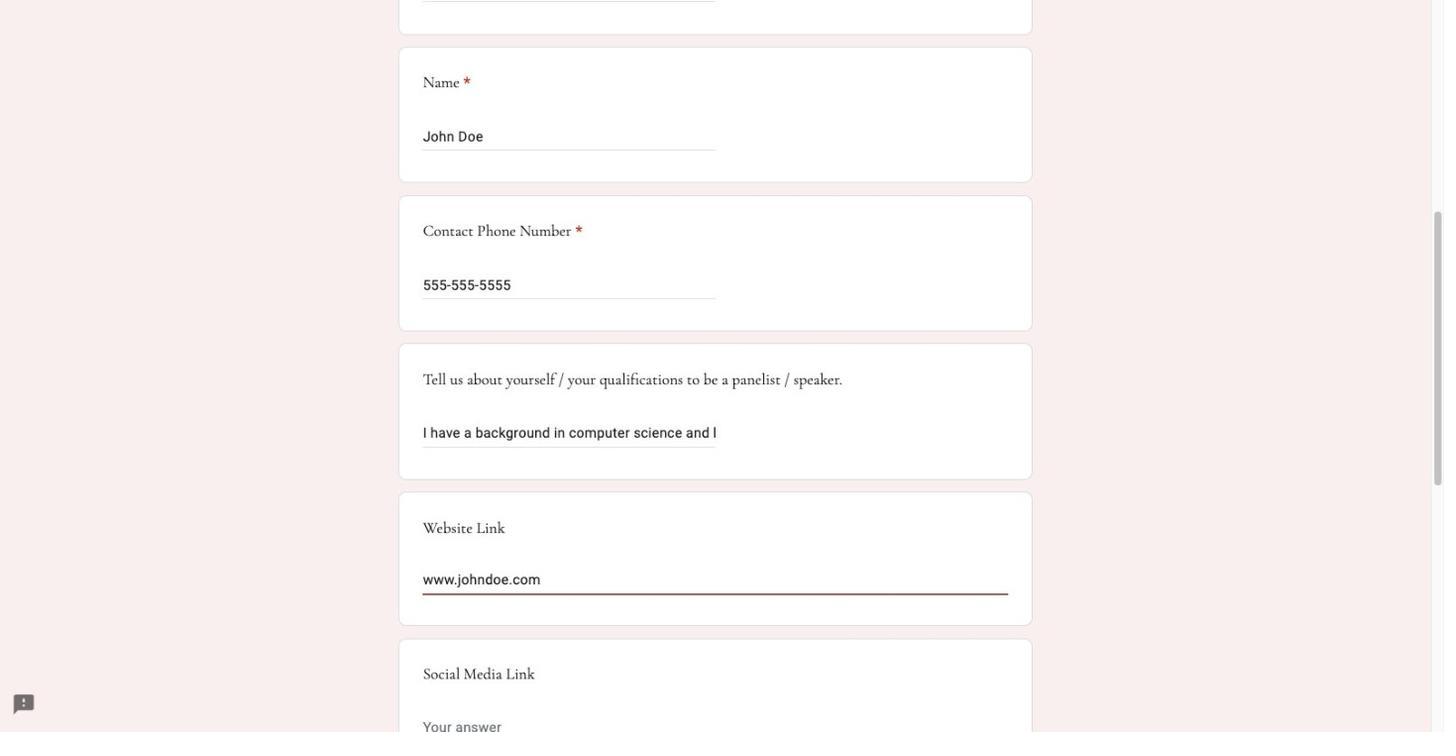 Task type: vqa. For each thing, say whether or not it's contained in the screenshot.
Required question element associated with first heading from the bottom
yes



Task type: describe. For each thing, give the bounding box(es) containing it.
1 horizontal spatial required question element
[[571, 220, 582, 244]]

0 horizontal spatial required question element
[[460, 71, 471, 95]]

2 heading from the top
[[423, 220, 582, 244]]

report a problem to google image
[[12, 693, 36, 717]]



Task type: locate. For each thing, give the bounding box(es) containing it.
required question element
[[460, 71, 471, 95], [571, 220, 582, 244]]

list item
[[398, 0, 1033, 35]]

1 vertical spatial required question element
[[571, 220, 582, 244]]

1 heading from the top
[[423, 71, 471, 95]]

heading
[[423, 71, 471, 95], [423, 220, 582, 244]]

0 vertical spatial required question element
[[460, 71, 471, 95]]

1 vertical spatial heading
[[423, 220, 582, 244]]

0 vertical spatial heading
[[423, 71, 471, 95]]

None text field
[[423, 422, 715, 446], [423, 570, 1008, 594], [423, 717, 1008, 732], [423, 422, 715, 446], [423, 570, 1008, 594], [423, 717, 1008, 732]]

None text field
[[423, 125, 715, 149], [423, 273, 715, 297], [423, 125, 715, 149], [423, 273, 715, 297]]



